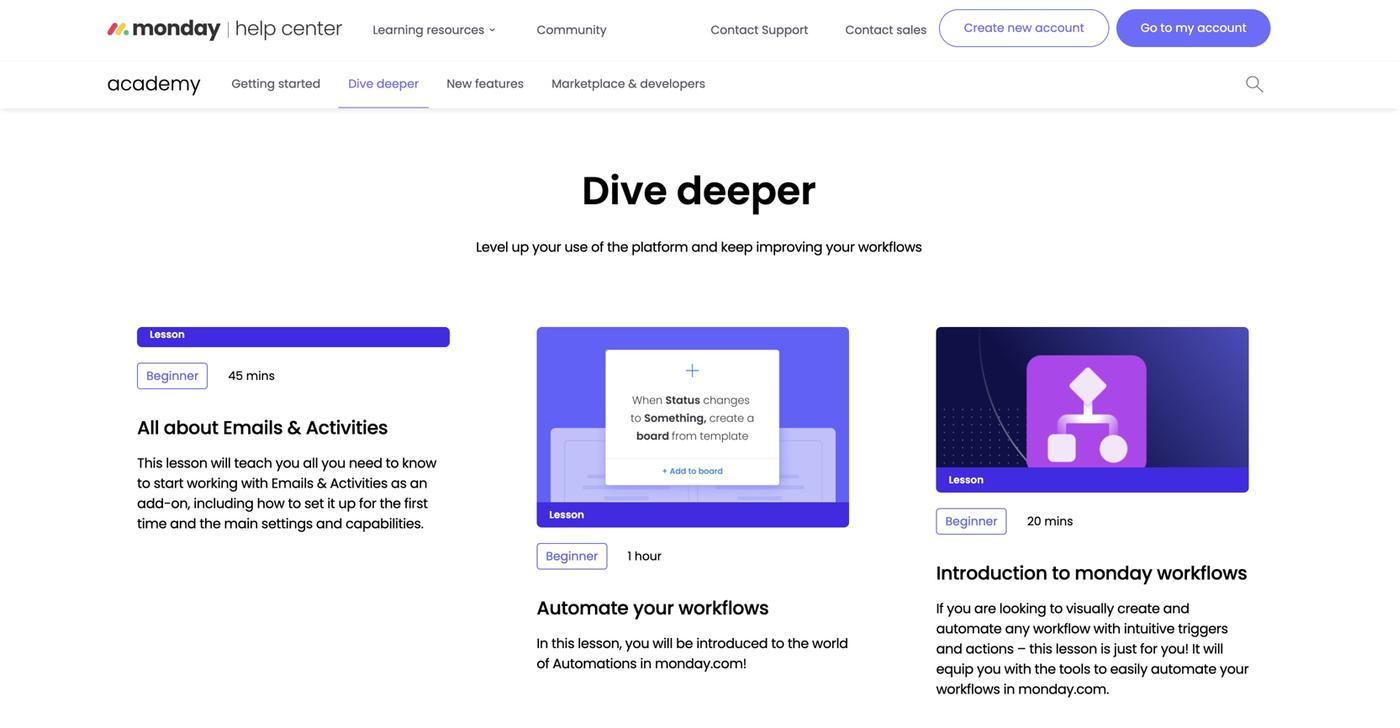 Task type: describe. For each thing, give the bounding box(es) containing it.
lesson for automate your workflows
[[550, 508, 585, 522]]

contact support
[[711, 22, 809, 38]]

marketplace
[[552, 76, 626, 92]]

introduction
[[937, 561, 1048, 586]]

1 vertical spatial deeper
[[677, 164, 817, 218]]

set
[[304, 494, 324, 513]]

workflows inside if you are looking to visually create and automate any workflow with intuitive triggers and actions – this lesson is just for you! it will equip you with the tools to easily automate your workflows in monday.com.
[[937, 680, 1001, 699]]

automate your workflows
[[537, 596, 769, 621]]

1 horizontal spatial of
[[592, 238, 604, 257]]

working
[[187, 474, 238, 493]]

automate
[[537, 596, 629, 621]]

start
[[154, 474, 184, 493]]

academy
[[107, 70, 201, 97]]

create
[[1118, 599, 1161, 618]]

learning resources link
[[363, 13, 510, 47]]

create
[[965, 20, 1005, 36]]

you left all
[[276, 454, 300, 473]]

2 horizontal spatial &
[[629, 76, 637, 92]]

1 horizontal spatial dive deeper
[[582, 164, 817, 218]]

introduced
[[697, 634, 768, 653]]

in
[[537, 634, 549, 653]]

1 vertical spatial with
[[1094, 620, 1121, 638]]

your right improving
[[826, 238, 855, 257]]

world
[[813, 634, 849, 653]]

go to my account
[[1141, 20, 1247, 36]]

platform
[[632, 238, 689, 257]]

if
[[937, 599, 944, 618]]

the inside in this lesson, you will be introduced to the world of automations in monday.com!
[[788, 634, 809, 653]]

an
[[410, 474, 427, 493]]

lesson,
[[578, 634, 622, 653]]

create new account
[[965, 20, 1085, 36]]

for inside this lesson will teach you all you need to know to start working with emails & activities as an add-on, including how to set it up for the first time and the main settings and capabilities.
[[359, 494, 377, 513]]

1
[[628, 548, 632, 565]]

this lesson will teach you all you need to know to start working with emails & activities as an add-on, including how to set it up for the first time and the main settings and capabilities.
[[137, 454, 437, 533]]

all
[[137, 415, 159, 441]]

if you are looking to visually create and automate any workflow with intuitive triggers and actions – this lesson is just for you! it will equip you with the tools to easily automate your workflows in monday.com.
[[937, 599, 1250, 699]]

it
[[327, 494, 335, 513]]

in inside in this lesson, you will be introduced to the world of automations in monday.com!
[[640, 654, 652, 673]]

developers
[[640, 76, 706, 92]]

contact sales
[[846, 22, 927, 38]]

teach
[[234, 454, 272, 473]]

1 hour
[[628, 548, 662, 565]]

keep
[[721, 238, 753, 257]]

and up equip
[[937, 640, 963, 659]]

be
[[676, 634, 693, 653]]

on,
[[171, 494, 190, 513]]

is
[[1101, 640, 1111, 659]]

beginner for automate
[[546, 548, 598, 565]]

create new account link
[[940, 9, 1110, 47]]

community link
[[527, 13, 617, 47]]

lesson inside if you are looking to visually create and automate any workflow with intuitive triggers and actions – this lesson is just for you! it will equip you with the tools to easily automate your workflows in monday.com.
[[1056, 640, 1098, 659]]

dive deeper link
[[338, 69, 429, 99]]

for inside if you are looking to visually create and automate any workflow with intuitive triggers and actions – this lesson is just for you! it will equip you with the tools to easily automate your workflows in monday.com.
[[1141, 640, 1158, 659]]

0 horizontal spatial automate
[[937, 620, 1002, 638]]

it
[[1193, 640, 1201, 659]]

20 mins
[[1028, 514, 1074, 530]]

equip
[[937, 660, 974, 679]]

go to my account link
[[1117, 9, 1272, 47]]

hour
[[635, 548, 662, 565]]

you down actions
[[977, 660, 1002, 679]]

started
[[278, 76, 321, 92]]

any
[[1006, 620, 1030, 638]]

improving
[[757, 238, 823, 257]]

beginner for introduction
[[946, 514, 998, 530]]

level up your use of the platform and keep improving your workflows
[[476, 238, 923, 257]]

how
[[257, 494, 285, 513]]

know
[[402, 454, 437, 473]]

contact sales link
[[836, 13, 938, 47]]

as
[[391, 474, 407, 493]]

search logo image
[[1247, 76, 1265, 92]]

0 horizontal spatial dive
[[349, 76, 374, 92]]

and down the it on the left of the page
[[316, 514, 342, 533]]

1 horizontal spatial with
[[1005, 660, 1032, 679]]

my
[[1176, 20, 1195, 36]]

of inside in this lesson, you will be introduced to the world of automations in monday.com!
[[537, 654, 550, 673]]

settings
[[262, 514, 313, 533]]

marketplace & developers link
[[542, 69, 716, 99]]

0 vertical spatial dive deeper
[[349, 76, 419, 92]]

0 vertical spatial lesson
[[150, 328, 185, 342]]

the right use
[[607, 238, 629, 257]]

sales
[[897, 22, 927, 38]]

mins for emails
[[246, 368, 275, 384]]

level
[[476, 238, 509, 257]]

workflow
[[1034, 620, 1091, 638]]

contact for contact sales
[[846, 22, 894, 38]]

getting started link
[[222, 69, 331, 99]]

resources
[[427, 22, 485, 38]]

monday.com logo image
[[107, 13, 343, 47]]

1 vertical spatial dive
[[582, 164, 668, 218]]

with inside this lesson will teach you all you need to know to start working with emails & activities as an add-on, including how to set it up for the first time and the main settings and capabilities.
[[241, 474, 268, 493]]

use
[[565, 238, 588, 257]]

easily
[[1111, 660, 1148, 679]]

support
[[762, 22, 809, 38]]

first
[[404, 494, 428, 513]]

automations
[[553, 654, 637, 673]]

will inside in this lesson, you will be introduced to the world of automations in monday.com!
[[653, 634, 673, 653]]

main
[[224, 514, 258, 533]]

triggers
[[1179, 620, 1229, 638]]

need
[[349, 454, 383, 473]]

marketplace & developers
[[552, 76, 706, 92]]

and left keep at top right
[[692, 238, 718, 257]]

–
[[1018, 640, 1027, 659]]

new features link
[[437, 69, 534, 99]]

capabilities.
[[346, 514, 424, 533]]

contact support link
[[701, 13, 819, 47]]

mins for monday
[[1045, 514, 1074, 530]]

you right the if
[[947, 599, 972, 618]]



Task type: vqa. For each thing, say whether or not it's contained in the screenshot.
The Including
yes



Task type: locate. For each thing, give the bounding box(es) containing it.
automate down the you!
[[1152, 660, 1217, 679]]

tools
[[1060, 660, 1091, 679]]

1 vertical spatial beginner
[[946, 514, 998, 530]]

to up visually
[[1053, 561, 1071, 586]]

with down teach
[[241, 474, 268, 493]]

monday.com.
[[1019, 680, 1110, 699]]

your down the hour
[[634, 596, 674, 621]]

1 horizontal spatial this
[[1030, 640, 1053, 659]]

deeper up keep at top right
[[677, 164, 817, 218]]

1 horizontal spatial account
[[1198, 20, 1247, 36]]

0 vertical spatial up
[[512, 238, 529, 257]]

0 horizontal spatial this
[[552, 634, 575, 653]]

1 vertical spatial for
[[1141, 640, 1158, 659]]

1 vertical spatial up
[[339, 494, 356, 513]]

will left be
[[653, 634, 673, 653]]

in right automations
[[640, 654, 652, 673]]

20
[[1028, 514, 1042, 530]]

contact
[[711, 22, 759, 38], [846, 22, 894, 38]]

deeper down learning at the left of the page
[[377, 76, 419, 92]]

45 mins
[[228, 368, 275, 384]]

will inside if you are looking to visually create and automate any workflow with intuitive triggers and actions – this lesson is just for you! it will equip you with the tools to easily automate your workflows in monday.com.
[[1204, 640, 1224, 659]]

account right 'my'
[[1198, 20, 1247, 36]]

looking
[[1000, 599, 1047, 618]]

features
[[475, 76, 524, 92]]

all
[[303, 454, 318, 473]]

2 contact from the left
[[846, 22, 894, 38]]

to right introduced
[[772, 634, 785, 653]]

0 horizontal spatial will
[[211, 454, 231, 473]]

intuitive
[[1125, 620, 1175, 638]]

1 horizontal spatial in
[[1004, 680, 1016, 699]]

to up workflow
[[1050, 599, 1063, 618]]

1 horizontal spatial automate
[[1152, 660, 1217, 679]]

0 horizontal spatial for
[[359, 494, 377, 513]]

including
[[194, 494, 254, 513]]

1 contact from the left
[[711, 22, 759, 38]]

you
[[276, 454, 300, 473], [322, 454, 346, 473], [947, 599, 972, 618], [626, 634, 650, 653], [977, 660, 1002, 679]]

this right in on the left
[[552, 634, 575, 653]]

contact left the support
[[711, 22, 759, 38]]

up right the it on the left of the page
[[339, 494, 356, 513]]

0 vertical spatial emails
[[223, 415, 283, 441]]

add-
[[137, 494, 171, 513]]

the left world
[[788, 634, 809, 653]]

the up monday.com.
[[1035, 660, 1056, 679]]

beginner up automate
[[546, 548, 598, 565]]

2 vertical spatial &
[[317, 474, 327, 493]]

up right the level
[[512, 238, 529, 257]]

beginner for all
[[147, 368, 199, 384]]

0 vertical spatial with
[[241, 474, 268, 493]]

workflows
[[859, 238, 923, 257], [1158, 561, 1248, 586], [679, 596, 769, 621], [937, 680, 1001, 699]]

learning
[[373, 22, 424, 38]]

1 horizontal spatial will
[[653, 634, 673, 653]]

the inside if you are looking to visually create and automate any workflow with intuitive triggers and actions – this lesson is just for you! it will equip you with the tools to easily automate your workflows in monday.com.
[[1035, 660, 1056, 679]]

actions
[[966, 640, 1014, 659]]

deeper
[[377, 76, 419, 92], [677, 164, 817, 218]]

0 vertical spatial beginner
[[147, 368, 199, 384]]

mins
[[246, 368, 275, 384], [1045, 514, 1074, 530]]

1 vertical spatial dive deeper
[[582, 164, 817, 218]]

0 vertical spatial activities
[[306, 415, 388, 441]]

& inside this lesson will teach you all you need to know to start working with emails & activities as an add-on, including how to set it up for the first time and the main settings and capabilities.
[[317, 474, 327, 493]]

new features
[[447, 76, 524, 92]]

mins right 20
[[1045, 514, 1074, 530]]

to right go
[[1161, 20, 1173, 36]]

lesson inside this lesson will teach you all you need to know to start working with emails & activities as an add-on, including how to set it up for the first time and the main settings and capabilities.
[[166, 454, 208, 473]]

2 account from the left
[[1198, 20, 1247, 36]]

0 vertical spatial in
[[640, 654, 652, 673]]

and down on,
[[170, 514, 196, 533]]

in down actions
[[1004, 680, 1016, 699]]

0 vertical spatial lesson
[[166, 454, 208, 473]]

about
[[164, 415, 219, 441]]

of
[[592, 238, 604, 257], [537, 654, 550, 673]]

you right all
[[322, 454, 346, 473]]

introduction to monday workflows
[[937, 561, 1248, 586]]

your
[[533, 238, 561, 257], [826, 238, 855, 257], [634, 596, 674, 621], [1221, 660, 1250, 679]]

learning resources
[[373, 22, 485, 38]]

dive deeper down learning at the left of the page
[[349, 76, 419, 92]]

automate down are
[[937, 620, 1002, 638]]

1 horizontal spatial beginner
[[546, 548, 598, 565]]

to down is
[[1095, 660, 1108, 679]]

in
[[640, 654, 652, 673], [1004, 680, 1016, 699]]

your down triggers
[[1221, 660, 1250, 679]]

2 horizontal spatial lesson
[[949, 473, 984, 487]]

1 horizontal spatial for
[[1141, 640, 1158, 659]]

activities up need
[[306, 415, 388, 441]]

0 horizontal spatial contact
[[711, 22, 759, 38]]

in inside if you are looking to visually create and automate any workflow with intuitive triggers and actions – this lesson is just for you! it will equip you with the tools to easily automate your workflows in monday.com.
[[1004, 680, 1016, 699]]

contact left sales
[[846, 22, 894, 38]]

lesson up start
[[166, 454, 208, 473]]

emails down all
[[272, 474, 314, 493]]

1 horizontal spatial contact
[[846, 22, 894, 38]]

will up working
[[211, 454, 231, 473]]

0 horizontal spatial of
[[537, 654, 550, 673]]

in this lesson, you will be introduced to the world of automations in monday.com!
[[537, 634, 849, 673]]

45
[[228, 368, 243, 384]]

lesson up 'tools'
[[1056, 640, 1098, 659]]

go
[[1141, 20, 1158, 36]]

emails up teach
[[223, 415, 283, 441]]

0 horizontal spatial up
[[339, 494, 356, 513]]

0 horizontal spatial dive deeper
[[349, 76, 419, 92]]

0 vertical spatial for
[[359, 494, 377, 513]]

1 horizontal spatial lesson
[[550, 508, 585, 522]]

1 vertical spatial of
[[537, 654, 550, 673]]

1 horizontal spatial deeper
[[677, 164, 817, 218]]

account right new
[[1036, 20, 1085, 36]]

for
[[359, 494, 377, 513], [1141, 640, 1158, 659]]

your inside if you are looking to visually create and automate any workflow with intuitive triggers and actions – this lesson is just for you! it will equip you with the tools to easily automate your workflows in monday.com.
[[1221, 660, 1250, 679]]

you right lesson,
[[626, 634, 650, 653]]

monday
[[1075, 561, 1153, 586]]

2 horizontal spatial with
[[1094, 620, 1121, 638]]

0 horizontal spatial &
[[288, 415, 301, 441]]

getting started
[[232, 76, 321, 92]]

activities inside this lesson will teach you all you need to know to start working with emails & activities as an add-on, including how to set it up for the first time and the main settings and capabilities.
[[330, 474, 388, 493]]

0 vertical spatial of
[[592, 238, 604, 257]]

monday.com!
[[655, 654, 747, 673]]

2 vertical spatial with
[[1005, 660, 1032, 679]]

1 vertical spatial emails
[[272, 474, 314, 493]]

dive deeper up "level up your use of the platform and keep improving your workflows"
[[582, 164, 817, 218]]

1 vertical spatial activities
[[330, 474, 388, 493]]

emails inside this lesson will teach you all you need to know to start working with emails & activities as an add-on, including how to set it up for the first time and the main settings and capabilities.
[[272, 474, 314, 493]]

2 horizontal spatial will
[[1204, 640, 1224, 659]]

2 horizontal spatial beginner
[[946, 514, 998, 530]]

just
[[1115, 640, 1138, 659]]

beginner up introduction at right bottom
[[946, 514, 998, 530]]

0 vertical spatial &
[[629, 76, 637, 92]]

1 horizontal spatial up
[[512, 238, 529, 257]]

lesson for introduction to monday workflows
[[949, 473, 984, 487]]

1 vertical spatial automate
[[1152, 660, 1217, 679]]

with
[[241, 474, 268, 493], [1094, 620, 1121, 638], [1005, 660, 1032, 679]]

1 horizontal spatial lesson
[[1056, 640, 1098, 659]]

0 horizontal spatial with
[[241, 474, 268, 493]]

of right use
[[592, 238, 604, 257]]

the up capabilities.
[[380, 494, 401, 513]]

1 vertical spatial in
[[1004, 680, 1016, 699]]

academy link
[[107, 69, 201, 101]]

to left 'set'
[[288, 494, 301, 513]]

1 vertical spatial mins
[[1045, 514, 1074, 530]]

all about emails & activities
[[137, 415, 388, 441]]

will
[[211, 454, 231, 473], [653, 634, 673, 653], [1204, 640, 1224, 659]]

0 horizontal spatial in
[[640, 654, 652, 673]]

0 horizontal spatial beginner
[[147, 368, 199, 384]]

1 vertical spatial lesson
[[949, 473, 984, 487]]

will right it
[[1204, 640, 1224, 659]]

will inside this lesson will teach you all you need to know to start working with emails & activities as an add-on, including how to set it up for the first time and the main settings and capabilities.
[[211, 454, 231, 473]]

visually
[[1067, 599, 1115, 618]]

0 horizontal spatial deeper
[[377, 76, 419, 92]]

this right –
[[1030, 640, 1053, 659]]

for down intuitive
[[1141, 640, 1158, 659]]

& left developers
[[629, 76, 637, 92]]

lesson
[[150, 328, 185, 342], [949, 473, 984, 487], [550, 508, 585, 522]]

mins right 45
[[246, 368, 275, 384]]

0 vertical spatial dive
[[349, 76, 374, 92]]

this inside in this lesson, you will be introduced to the world of automations in monday.com!
[[552, 634, 575, 653]]

0 horizontal spatial mins
[[246, 368, 275, 384]]

0 vertical spatial automate
[[937, 620, 1002, 638]]

dive right started
[[349, 76, 374, 92]]

for up capabilities.
[[359, 494, 377, 513]]

0 horizontal spatial account
[[1036, 20, 1085, 36]]

this inside if you are looking to visually create and automate any workflow with intuitive triggers and actions – this lesson is just for you! it will equip you with the tools to easily automate your workflows in monday.com.
[[1030, 640, 1053, 659]]

beginner up about
[[147, 368, 199, 384]]

this
[[552, 634, 575, 653], [1030, 640, 1053, 659]]

1 vertical spatial &
[[288, 415, 301, 441]]

&
[[629, 76, 637, 92], [288, 415, 301, 441], [317, 474, 327, 493]]

& up this lesson will teach you all you need to know to start working with emails & activities as an add-on, including how to set it up for the first time and the main settings and capabilities.
[[288, 415, 301, 441]]

& up 'set'
[[317, 474, 327, 493]]

of down in on the left
[[537, 654, 550, 673]]

to
[[1161, 20, 1173, 36], [386, 454, 399, 473], [137, 474, 150, 493], [288, 494, 301, 513], [1053, 561, 1071, 586], [1050, 599, 1063, 618], [772, 634, 785, 653], [1095, 660, 1108, 679]]

1 horizontal spatial dive
[[582, 164, 668, 218]]

community
[[537, 22, 607, 38]]

time
[[137, 514, 167, 533]]

0 horizontal spatial lesson
[[150, 328, 185, 342]]

dive
[[349, 76, 374, 92], [582, 164, 668, 218]]

emails
[[223, 415, 283, 441], [272, 474, 314, 493]]

with up is
[[1094, 620, 1121, 638]]

to down this at the bottom left of page
[[137, 474, 150, 493]]

1 horizontal spatial mins
[[1045, 514, 1074, 530]]

the down including
[[200, 514, 221, 533]]

1 horizontal spatial &
[[317, 474, 327, 493]]

dive up platform
[[582, 164, 668, 218]]

and up triggers
[[1164, 599, 1190, 618]]

1 vertical spatial lesson
[[1056, 640, 1098, 659]]

contact for contact support
[[711, 22, 759, 38]]

lesson
[[166, 454, 208, 473], [1056, 640, 1098, 659]]

activities down need
[[330, 474, 388, 493]]

activities
[[306, 415, 388, 441], [330, 474, 388, 493]]

0 horizontal spatial lesson
[[166, 454, 208, 473]]

0 vertical spatial deeper
[[377, 76, 419, 92]]

with down –
[[1005, 660, 1032, 679]]

up inside this lesson will teach you all you need to know to start working with emails & activities as an add-on, including how to set it up for the first time and the main settings and capabilities.
[[339, 494, 356, 513]]

are
[[975, 599, 997, 618]]

0 vertical spatial mins
[[246, 368, 275, 384]]

you inside in this lesson, you will be introduced to the world of automations in monday.com!
[[626, 634, 650, 653]]

getting
[[232, 76, 275, 92]]

beginner
[[147, 368, 199, 384], [946, 514, 998, 530], [546, 548, 598, 565]]

1 account from the left
[[1036, 20, 1085, 36]]

2 vertical spatial beginner
[[546, 548, 598, 565]]

to inside in this lesson, you will be introduced to the world of automations in monday.com!
[[772, 634, 785, 653]]

to up as
[[386, 454, 399, 473]]

you!
[[1162, 640, 1190, 659]]

up
[[512, 238, 529, 257], [339, 494, 356, 513]]

new
[[447, 76, 472, 92]]

and
[[692, 238, 718, 257], [170, 514, 196, 533], [316, 514, 342, 533], [1164, 599, 1190, 618], [937, 640, 963, 659]]

your left use
[[533, 238, 561, 257]]

this
[[137, 454, 163, 473]]

2 vertical spatial lesson
[[550, 508, 585, 522]]



